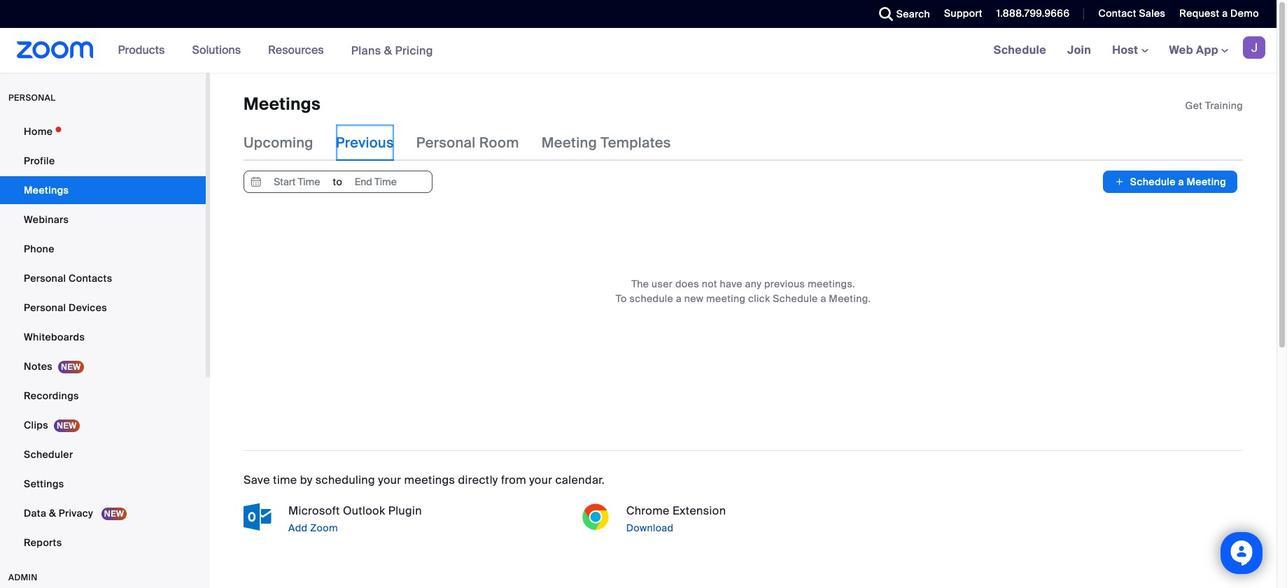 Task type: vqa. For each thing, say whether or not it's contained in the screenshot.
'Upcoming'
yes



Task type: locate. For each thing, give the bounding box(es) containing it.
1 vertical spatial personal
[[24, 272, 66, 285]]

personal down phone
[[24, 272, 66, 285]]

devices
[[69, 302, 107, 314]]

web app
[[1170, 43, 1219, 57]]

data & privacy
[[24, 508, 96, 520]]

0 horizontal spatial &
[[49, 508, 56, 520]]

products
[[118, 43, 165, 57]]

plans & pricing
[[351, 43, 433, 58]]

schedule
[[994, 43, 1047, 57], [1131, 176, 1176, 189], [773, 293, 818, 306]]

contact sales link
[[1088, 0, 1169, 28], [1099, 7, 1166, 20]]

schedule right add image
[[1131, 176, 1176, 189]]

meetings.
[[808, 278, 855, 291]]

0 vertical spatial personal
[[416, 134, 476, 152]]

data & privacy link
[[0, 500, 206, 528]]

get training
[[1186, 99, 1243, 112]]

clips link
[[0, 412, 206, 440]]

& inside personal menu menu
[[49, 508, 56, 520]]

Date Range Picker Start field
[[265, 172, 329, 193]]

1 vertical spatial meetings
[[24, 184, 69, 197]]

product information navigation
[[108, 28, 444, 74]]

admin
[[8, 573, 38, 584]]

1 vertical spatial &
[[49, 508, 56, 520]]

contact sales
[[1099, 7, 1166, 20]]

0 vertical spatial schedule
[[994, 43, 1047, 57]]

any
[[745, 278, 762, 291]]

personal contacts
[[24, 272, 112, 285]]

schedule link
[[983, 28, 1057, 73]]

data
[[24, 508, 46, 520]]

personal up whiteboards
[[24, 302, 66, 314]]

sales
[[1139, 7, 1166, 20]]

schedule down 1.888.799.9666
[[994, 43, 1047, 57]]

meeting inside button
[[1187, 176, 1227, 189]]

microsoft
[[288, 504, 340, 519]]

a right add image
[[1179, 176, 1184, 189]]

banner
[[0, 28, 1277, 74]]

& inside product information navigation
[[384, 43, 392, 58]]

search button
[[869, 0, 934, 28]]

join
[[1068, 43, 1092, 57]]

1.888.799.9666
[[997, 7, 1070, 20]]

to button
[[244, 171, 433, 194]]

schedule inside button
[[1131, 176, 1176, 189]]

a left demo
[[1222, 7, 1228, 20]]

upcoming
[[244, 134, 314, 152]]

webinars
[[24, 214, 69, 226]]

add zoom link
[[286, 520, 568, 537]]

your
[[378, 474, 401, 488], [529, 474, 553, 488]]

1 horizontal spatial schedule
[[994, 43, 1047, 57]]

a down meetings.
[[821, 293, 827, 306]]

1 horizontal spatial meeting
[[1187, 176, 1227, 189]]

chrome
[[626, 504, 670, 519]]

0 vertical spatial meeting
[[542, 134, 597, 152]]

support link
[[934, 0, 986, 28], [944, 7, 983, 20]]

meetings up upcoming
[[244, 93, 321, 115]]

personal menu menu
[[0, 118, 206, 559]]

1.888.799.9666 button
[[986, 0, 1074, 28], [997, 7, 1070, 20]]

zoom logo image
[[17, 41, 94, 59]]

schedule down previous
[[773, 293, 818, 306]]

1 horizontal spatial &
[[384, 43, 392, 58]]

resources
[[268, 43, 324, 57]]

1 vertical spatial schedule
[[1131, 176, 1176, 189]]

join link
[[1057, 28, 1102, 73]]

chrome extension download
[[626, 504, 726, 535]]

meetings up webinars
[[24, 184, 69, 197]]

meeting.
[[829, 293, 871, 306]]

personal for personal devices
[[24, 302, 66, 314]]

2 horizontal spatial schedule
[[1131, 176, 1176, 189]]

0 horizontal spatial meeting
[[542, 134, 597, 152]]

download link
[[624, 520, 905, 537]]

& right plans
[[384, 43, 392, 58]]

a left new
[[676, 293, 682, 306]]

plans & pricing link
[[351, 43, 433, 58], [351, 43, 433, 58]]

time
[[273, 474, 297, 488]]

2 vertical spatial personal
[[24, 302, 66, 314]]

personal inside tabs of meeting tab list
[[416, 134, 476, 152]]

save
[[244, 474, 270, 488]]

scheduler
[[24, 449, 73, 461]]

a
[[1222, 7, 1228, 20], [1179, 176, 1184, 189], [676, 293, 682, 306], [821, 293, 827, 306]]

notes link
[[0, 353, 206, 381]]

contact
[[1099, 7, 1137, 20]]

directly
[[458, 474, 498, 488]]

plans
[[351, 43, 381, 58]]

meeting
[[542, 134, 597, 152], [1187, 176, 1227, 189]]

settings link
[[0, 470, 206, 498]]

0 horizontal spatial your
[[378, 474, 401, 488]]

1.888.799.9666 button up schedule link
[[997, 7, 1070, 20]]

home link
[[0, 118, 206, 146]]

meetings navigation
[[983, 28, 1277, 74]]

your right from
[[529, 474, 553, 488]]

0 horizontal spatial meetings
[[24, 184, 69, 197]]

& right data
[[49, 508, 56, 520]]

resources button
[[268, 28, 330, 73]]

new
[[685, 293, 704, 306]]

0 vertical spatial &
[[384, 43, 392, 58]]

1 vertical spatial meeting
[[1187, 176, 1227, 189]]

profile link
[[0, 147, 206, 175]]

1 horizontal spatial your
[[529, 474, 553, 488]]

2 vertical spatial schedule
[[773, 293, 818, 306]]

personal left room
[[416, 134, 476, 152]]

schedule inside meetings navigation
[[994, 43, 1047, 57]]

privacy
[[59, 508, 93, 520]]

extension
[[673, 504, 726, 519]]

personal
[[416, 134, 476, 152], [24, 272, 66, 285], [24, 302, 66, 314]]

clips
[[24, 419, 48, 432]]

recordings link
[[0, 382, 206, 410]]

schedule inside the user does not have any previous meetings. to schedule a new meeting click schedule a meeting.
[[773, 293, 818, 306]]

meeting templates
[[542, 134, 671, 152]]

recordings
[[24, 390, 79, 403]]

1 horizontal spatial meetings
[[244, 93, 321, 115]]

0 horizontal spatial schedule
[[773, 293, 818, 306]]

meetings
[[404, 474, 455, 488]]

your up plugin
[[378, 474, 401, 488]]



Task type: describe. For each thing, give the bounding box(es) containing it.
not
[[702, 278, 717, 291]]

to
[[333, 176, 342, 189]]

0 vertical spatial meetings
[[244, 93, 321, 115]]

room
[[479, 134, 519, 152]]

download
[[626, 523, 674, 535]]

schedule a meeting button
[[1104, 171, 1238, 194]]

request a demo
[[1180, 7, 1259, 20]]

scheduler link
[[0, 441, 206, 469]]

1.888.799.9666 button up join at the top
[[986, 0, 1074, 28]]

banner containing products
[[0, 28, 1277, 74]]

solutions button
[[192, 28, 247, 73]]

to
[[616, 293, 627, 306]]

schedule for schedule
[[994, 43, 1047, 57]]

host button
[[1113, 43, 1149, 57]]

scheduling
[[316, 474, 375, 488]]

tabs of meeting tab list
[[244, 125, 694, 161]]

save time by scheduling your meetings directly from your calendar.
[[244, 474, 605, 488]]

reports
[[24, 537, 62, 550]]

demo
[[1231, 7, 1259, 20]]

user
[[652, 278, 673, 291]]

web
[[1170, 43, 1194, 57]]

zoom
[[310, 523, 338, 535]]

phone link
[[0, 235, 206, 263]]

outlook
[[343, 504, 385, 519]]

products button
[[118, 28, 171, 73]]

personal room
[[416, 134, 519, 152]]

solutions
[[192, 43, 241, 57]]

a inside button
[[1179, 176, 1184, 189]]

calendar.
[[556, 474, 605, 488]]

personal
[[8, 92, 56, 104]]

whiteboards link
[[0, 323, 206, 351]]

by
[[300, 474, 313, 488]]

personal devices
[[24, 302, 107, 314]]

profile picture image
[[1243, 36, 1266, 59]]

Date Range Picker End field
[[343, 172, 408, 193]]

contacts
[[69, 272, 112, 285]]

host
[[1113, 43, 1142, 57]]

personal for personal room
[[416, 134, 476, 152]]

2 your from the left
[[529, 474, 553, 488]]

training
[[1206, 99, 1243, 112]]

add image
[[1115, 175, 1125, 189]]

meetings inside 'link'
[[24, 184, 69, 197]]

whiteboards
[[24, 331, 85, 344]]

meeting
[[706, 293, 746, 306]]

templates
[[601, 134, 671, 152]]

schedule
[[630, 293, 674, 306]]

reports link
[[0, 529, 206, 557]]

get
[[1186, 99, 1203, 112]]

home
[[24, 125, 53, 138]]

get training link
[[1186, 99, 1243, 112]]

profile
[[24, 155, 55, 167]]

meetings link
[[0, 176, 206, 204]]

from
[[501, 474, 526, 488]]

notes
[[24, 361, 53, 373]]

meeting inside tab list
[[542, 134, 597, 152]]

1 your from the left
[[378, 474, 401, 488]]

& for privacy
[[49, 508, 56, 520]]

request
[[1180, 7, 1220, 20]]

settings
[[24, 478, 64, 491]]

pricing
[[395, 43, 433, 58]]

date image
[[248, 172, 265, 193]]

app
[[1196, 43, 1219, 57]]

plugin
[[388, 504, 422, 519]]

add
[[288, 523, 308, 535]]

personal contacts link
[[0, 265, 206, 293]]

have
[[720, 278, 743, 291]]

does
[[676, 278, 699, 291]]

click
[[748, 293, 770, 306]]

web app button
[[1170, 43, 1229, 57]]

the user does not have any previous meetings. to schedule a new meeting click schedule a meeting.
[[616, 278, 871, 306]]

& for pricing
[[384, 43, 392, 58]]

previous
[[764, 278, 805, 291]]

webinars link
[[0, 206, 206, 234]]

schedule for schedule a meeting
[[1131, 176, 1176, 189]]

personal for personal contacts
[[24, 272, 66, 285]]

schedule a meeting
[[1131, 176, 1227, 189]]

the
[[632, 278, 649, 291]]

previous
[[336, 134, 394, 152]]

personal devices link
[[0, 294, 206, 322]]

search
[[897, 8, 930, 20]]



